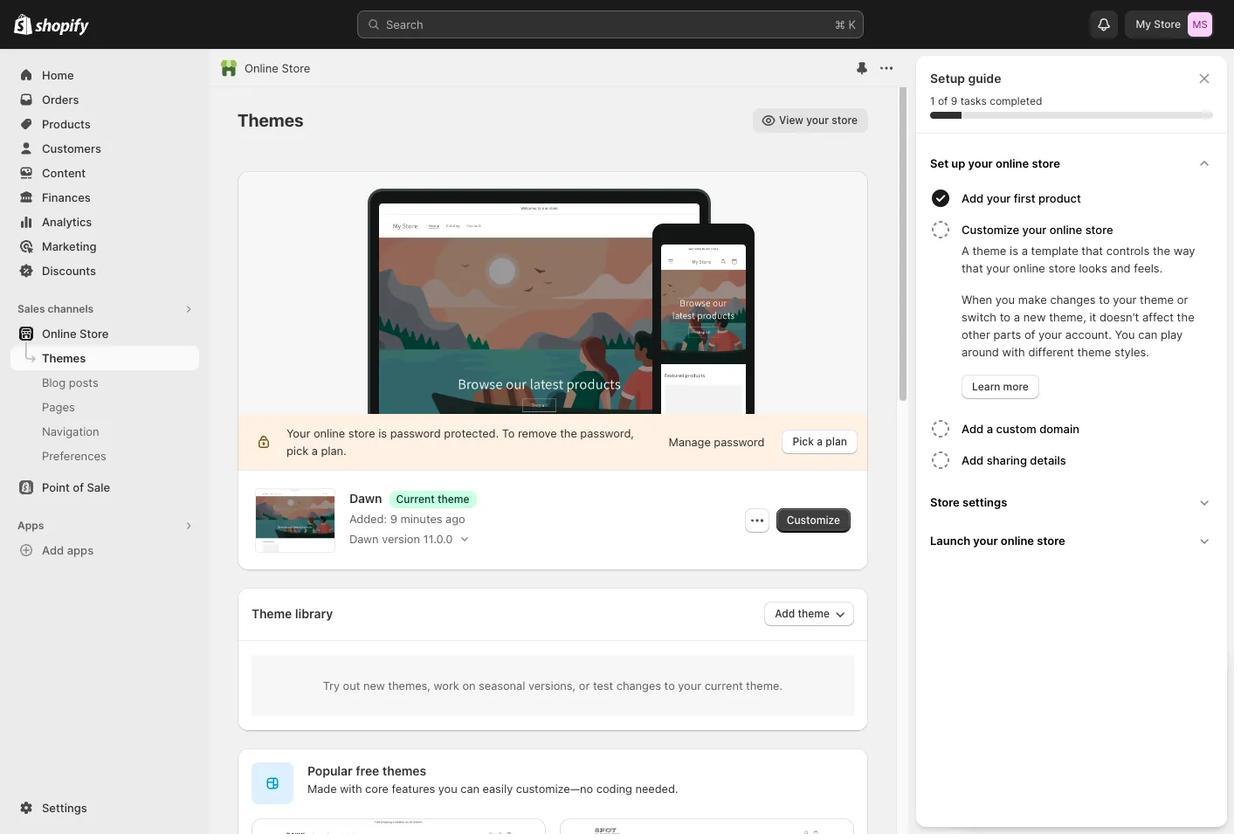 Task type: describe. For each thing, give the bounding box(es) containing it.
customers link
[[10, 136, 199, 161]]

0 vertical spatial online store
[[245, 61, 310, 75]]

settings
[[963, 495, 1007, 509]]

when
[[962, 293, 992, 307]]

you
[[1115, 328, 1135, 342]]

customize
[[962, 223, 1020, 237]]

store inside a theme is a template that controls the way that your online store looks and feels.
[[1049, 261, 1076, 275]]

your right the launch
[[973, 534, 998, 548]]

play
[[1161, 328, 1183, 342]]

customize your online store element
[[927, 242, 1220, 399]]

a inside a theme is a template that controls the way that your online store looks and feels.
[[1022, 244, 1028, 258]]

when you make changes to your theme or switch to a new theme, it doesn't affect the other parts of your account. you can play around with different theme styles.
[[962, 293, 1195, 359]]

store right my
[[1154, 17, 1181, 31]]

the inside a theme is a template that controls the way that your online store looks and feels.
[[1153, 244, 1171, 258]]

affect
[[1142, 310, 1174, 324]]

your inside a theme is a template that controls the way that your online store looks and feels.
[[986, 261, 1010, 275]]

custom
[[996, 422, 1037, 436]]

with
[[1002, 345, 1025, 359]]

themes link
[[10, 346, 199, 370]]

1 vertical spatial online store
[[42, 327, 109, 341]]

my store
[[1136, 17, 1181, 31]]

blog
[[42, 376, 66, 390]]

doesn't
[[1100, 310, 1139, 324]]

products
[[42, 117, 91, 131]]

mark add sharing details as done image
[[930, 450, 951, 471]]

online inside a theme is a template that controls the way that your online store looks and feels.
[[1013, 261, 1045, 275]]

k
[[849, 17, 856, 31]]

themes
[[42, 351, 86, 365]]

store up product
[[1032, 156, 1060, 170]]

navigation link
[[10, 419, 199, 444]]

is
[[1010, 244, 1018, 258]]

mark customize your online store as done image
[[930, 219, 951, 240]]

theme inside a theme is a template that controls the way that your online store looks and feels.
[[973, 244, 1007, 258]]

store settings
[[930, 495, 1007, 509]]

blog posts
[[42, 376, 98, 390]]

details
[[1030, 453, 1066, 467]]

setup guide dialog
[[916, 56, 1227, 827]]

my store image
[[1188, 12, 1212, 37]]

discounts
[[42, 264, 96, 278]]

the inside 'when you make changes to your theme or switch to a new theme, it doesn't affect the other parts of your account. you can play around with different theme styles.'
[[1177, 310, 1195, 324]]

add apps
[[42, 543, 94, 557]]

pages link
[[10, 395, 199, 419]]

add your first product
[[962, 191, 1081, 205]]

online up template
[[1050, 223, 1082, 237]]

learn more link
[[962, 375, 1039, 399]]

set up your online store button
[[923, 144, 1220, 183]]

setup guide
[[930, 71, 1001, 86]]

styles.
[[1115, 345, 1149, 359]]

apps
[[17, 519, 44, 532]]

0 vertical spatial of
[[938, 94, 948, 107]]

looks
[[1079, 261, 1108, 275]]

customize your online store button
[[962, 214, 1220, 242]]

1 of 9 tasks completed
[[930, 94, 1042, 107]]

analytics link
[[10, 210, 199, 234]]

account.
[[1066, 328, 1112, 342]]

setup
[[930, 71, 965, 86]]

add a custom domain button
[[962, 413, 1220, 445]]

pages
[[42, 400, 75, 414]]

sales channels
[[17, 302, 94, 315]]

content link
[[10, 161, 199, 185]]

channels
[[48, 302, 94, 315]]

sales
[[17, 302, 45, 315]]

analytics
[[42, 215, 92, 229]]

finances
[[42, 190, 91, 204]]

your left first
[[987, 191, 1011, 205]]

first
[[1014, 191, 1036, 205]]

apps button
[[10, 514, 199, 538]]

your up template
[[1023, 223, 1047, 237]]

add your first product button
[[962, 183, 1220, 214]]

add apps button
[[10, 538, 199, 563]]

home link
[[10, 63, 199, 87]]

tasks
[[961, 94, 987, 107]]

orders link
[[10, 87, 199, 112]]

settings link
[[10, 796, 199, 820]]

content
[[42, 166, 86, 180]]

blog posts link
[[10, 370, 199, 395]]

your right up
[[968, 156, 993, 170]]

add sharing details button
[[962, 445, 1220, 476]]

way
[[1174, 244, 1195, 258]]

parts
[[993, 328, 1021, 342]]

add for add a custom domain
[[962, 422, 984, 436]]

discounts link
[[10, 259, 199, 283]]

finances link
[[10, 185, 199, 210]]

store settings button
[[923, 483, 1220, 521]]

online down settings
[[1001, 534, 1034, 548]]

add for add sharing details
[[962, 453, 984, 467]]

your up doesn't
[[1113, 293, 1137, 307]]

preferences
[[42, 449, 106, 463]]

and
[[1111, 261, 1131, 275]]

store down sales channels button on the left top
[[80, 327, 109, 341]]

feels.
[[1134, 261, 1163, 275]]



Task type: vqa. For each thing, say whether or not it's contained in the screenshot.
apps
yes



Task type: locate. For each thing, give the bounding box(es) containing it.
more
[[1003, 380, 1029, 393]]

0 vertical spatial the
[[1153, 244, 1171, 258]]

launch
[[930, 534, 971, 548]]

1
[[930, 94, 935, 107]]

store right online store image
[[282, 61, 310, 75]]

1 horizontal spatial a
[[1014, 310, 1020, 324]]

posts
[[69, 376, 98, 390]]

online right online store image
[[245, 61, 279, 75]]

shopify image
[[14, 14, 33, 35]]

customize your online store
[[962, 223, 1113, 237]]

0 horizontal spatial that
[[962, 261, 983, 275]]

0 horizontal spatial theme
[[973, 244, 1007, 258]]

add a custom domain
[[962, 422, 1080, 436]]

a theme is a template that controls the way that your online store looks and feels.
[[962, 244, 1195, 275]]

the down or
[[1177, 310, 1195, 324]]

add up customize
[[962, 191, 984, 205]]

2 horizontal spatial theme
[[1140, 293, 1174, 307]]

add sharing details
[[962, 453, 1066, 467]]

your up 'different'
[[1039, 328, 1062, 342]]

0 horizontal spatial online store link
[[10, 321, 199, 346]]

of inside 'when you make changes to your theme or switch to a new theme, it doesn't affect the other parts of your account. you can play around with different theme styles.'
[[1025, 328, 1035, 342]]

to
[[1099, 293, 1110, 307], [1000, 310, 1011, 324]]

1 horizontal spatial online
[[245, 61, 279, 75]]

changes
[[1050, 293, 1096, 307]]

0 horizontal spatial online
[[42, 327, 77, 341]]

sharing
[[987, 453, 1027, 467]]

your down is
[[986, 261, 1010, 275]]

add right mark add a custom domain as done image
[[962, 422, 984, 436]]

domain
[[1040, 422, 1080, 436]]

product
[[1039, 191, 1081, 205]]

switch
[[962, 310, 997, 324]]

online
[[245, 61, 279, 75], [42, 327, 77, 341]]

1 vertical spatial that
[[962, 261, 983, 275]]

or
[[1177, 293, 1188, 307]]

mark add a custom domain as done image
[[930, 418, 951, 439]]

can
[[1138, 328, 1158, 342]]

the
[[1153, 244, 1171, 258], [1177, 310, 1195, 324]]

1 horizontal spatial theme
[[1077, 345, 1111, 359]]

online store
[[245, 61, 310, 75], [42, 327, 109, 341]]

store up the launch
[[930, 495, 960, 509]]

store down store settings 'button'
[[1037, 534, 1065, 548]]

store
[[1032, 156, 1060, 170], [1085, 223, 1113, 237], [1049, 261, 1076, 275], [1037, 534, 1065, 548]]

a right is
[[1022, 244, 1028, 258]]

a left new
[[1014, 310, 1020, 324]]

guide
[[968, 71, 1001, 86]]

of down new
[[1025, 328, 1035, 342]]

products link
[[10, 112, 199, 136]]

the up the feels.
[[1153, 244, 1171, 258]]

to up doesn't
[[1099, 293, 1110, 307]]

that up looks
[[1082, 244, 1103, 258]]

0 vertical spatial that
[[1082, 244, 1103, 258]]

template
[[1031, 244, 1079, 258]]

0 vertical spatial online store link
[[245, 59, 310, 77]]

1 horizontal spatial to
[[1099, 293, 1110, 307]]

navigation
[[42, 425, 99, 438]]

theme,
[[1049, 310, 1086, 324]]

online up "add your first product"
[[996, 156, 1029, 170]]

2 vertical spatial theme
[[1077, 345, 1111, 359]]

online store down channels
[[42, 327, 109, 341]]

0 horizontal spatial of
[[938, 94, 948, 107]]

store inside 'button'
[[930, 495, 960, 509]]

⌘ k
[[835, 17, 856, 31]]

online store image
[[220, 59, 238, 77]]

a
[[962, 244, 969, 258]]

online
[[996, 156, 1029, 170], [1050, 223, 1082, 237], [1013, 261, 1045, 275], [1001, 534, 1034, 548]]

theme
[[973, 244, 1007, 258], [1140, 293, 1174, 307], [1077, 345, 1111, 359]]

1 vertical spatial to
[[1000, 310, 1011, 324]]

completed
[[990, 94, 1042, 107]]

that down a
[[962, 261, 983, 275]]

1 vertical spatial online store link
[[10, 321, 199, 346]]

a left the custom
[[987, 422, 993, 436]]

my
[[1136, 17, 1151, 31]]

add left apps
[[42, 543, 64, 557]]

shopify image
[[35, 18, 89, 36]]

store down add your first product button
[[1085, 223, 1113, 237]]

1 horizontal spatial the
[[1177, 310, 1195, 324]]

online store link right online store image
[[245, 59, 310, 77]]

settings
[[42, 801, 87, 815]]

add
[[962, 191, 984, 205], [962, 422, 984, 436], [962, 453, 984, 467], [42, 543, 64, 557]]

1 vertical spatial of
[[1025, 328, 1035, 342]]

1 vertical spatial theme
[[1140, 293, 1174, 307]]

theme down customize
[[973, 244, 1007, 258]]

search
[[386, 17, 423, 31]]

up
[[951, 156, 966, 170]]

home
[[42, 68, 74, 82]]

online store right online store image
[[245, 61, 310, 75]]

make
[[1018, 293, 1047, 307]]

add right mark add sharing details as done image on the bottom right of page
[[962, 453, 984, 467]]

orders
[[42, 93, 79, 107]]

set
[[930, 156, 949, 170]]

launch your online store button
[[923, 521, 1220, 560]]

theme up affect
[[1140, 293, 1174, 307]]

0 vertical spatial a
[[1022, 244, 1028, 258]]

to down you
[[1000, 310, 1011, 324]]

theme down account.
[[1077, 345, 1111, 359]]

apps
[[67, 543, 94, 557]]

launch your online store
[[930, 534, 1065, 548]]

controls
[[1106, 244, 1150, 258]]

store down template
[[1049, 261, 1076, 275]]

a inside button
[[987, 422, 993, 436]]

you
[[996, 293, 1015, 307]]

preferences link
[[10, 444, 199, 468]]

new
[[1024, 310, 1046, 324]]

online up themes
[[42, 327, 77, 341]]

of right 1
[[938, 94, 948, 107]]

around
[[962, 345, 999, 359]]

0 vertical spatial to
[[1099, 293, 1110, 307]]

add for add apps
[[42, 543, 64, 557]]

0 horizontal spatial the
[[1153, 244, 1171, 258]]

0 vertical spatial theme
[[973, 244, 1007, 258]]

1 vertical spatial the
[[1177, 310, 1195, 324]]

1 vertical spatial online
[[42, 327, 77, 341]]

a inside 'when you make changes to your theme or switch to a new theme, it doesn't affect the other parts of your account. you can play around with different theme styles.'
[[1014, 310, 1020, 324]]

0 horizontal spatial online store
[[42, 327, 109, 341]]

9
[[951, 94, 958, 107]]

1 horizontal spatial of
[[1025, 328, 1035, 342]]

2 vertical spatial a
[[987, 422, 993, 436]]

⌘
[[835, 17, 845, 31]]

1 horizontal spatial online store
[[245, 61, 310, 75]]

online down is
[[1013, 261, 1045, 275]]

2 horizontal spatial a
[[1022, 244, 1028, 258]]

other
[[962, 328, 990, 342]]

learn more
[[972, 380, 1029, 393]]

add inside 'button'
[[962, 453, 984, 467]]

learn
[[972, 380, 1001, 393]]

add for add your first product
[[962, 191, 984, 205]]

1 horizontal spatial that
[[1082, 244, 1103, 258]]

online store link
[[245, 59, 310, 77], [10, 321, 199, 346]]

0 vertical spatial online
[[245, 61, 279, 75]]

it
[[1090, 310, 1096, 324]]

online store link down channels
[[10, 321, 199, 346]]

0 horizontal spatial to
[[1000, 310, 1011, 324]]

customers
[[42, 142, 101, 155]]

1 horizontal spatial online store link
[[245, 59, 310, 77]]

1 vertical spatial a
[[1014, 310, 1020, 324]]

0 horizontal spatial a
[[987, 422, 993, 436]]

your
[[968, 156, 993, 170], [987, 191, 1011, 205], [1023, 223, 1047, 237], [986, 261, 1010, 275], [1113, 293, 1137, 307], [1039, 328, 1062, 342], [973, 534, 998, 548]]



